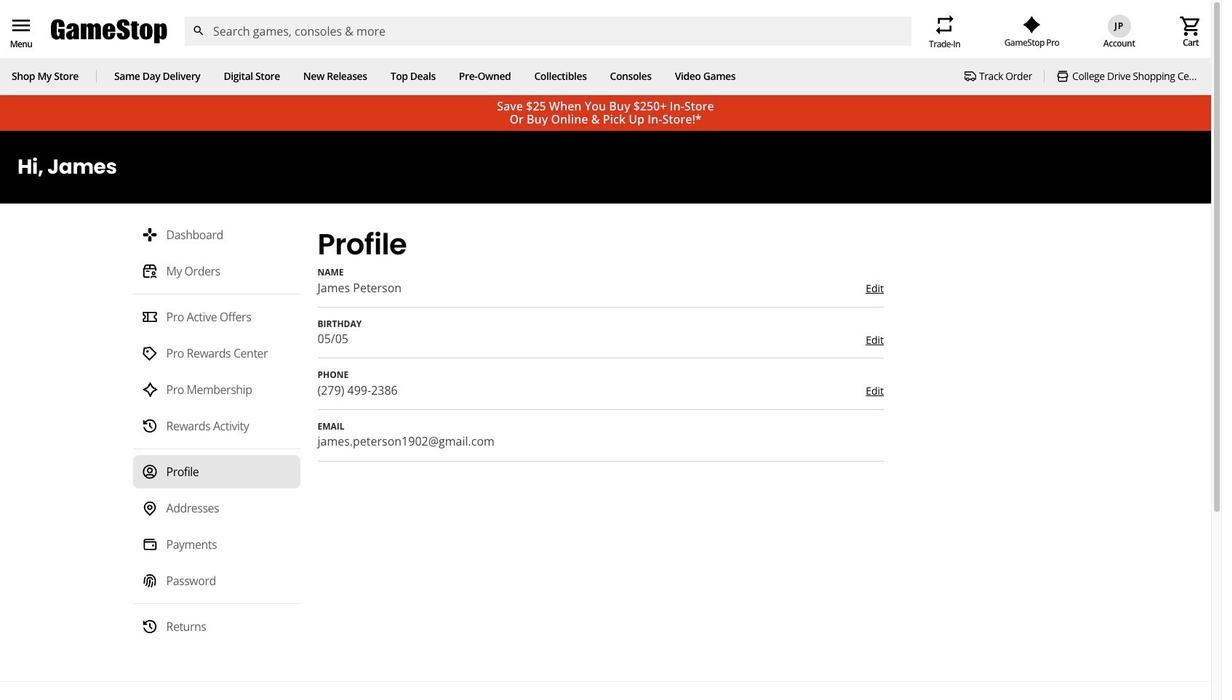 Task type: describe. For each thing, give the bounding box(es) containing it.
rewards activity icon image
[[142, 418, 158, 434]]

password icon image
[[142, 573, 158, 589]]

returns icon image
[[142, 619, 158, 635]]

profile icon image
[[142, 464, 158, 480]]

pro active offers icon image
[[142, 309, 158, 325]]

my orders icon image
[[142, 264, 158, 280]]

Search games, consoles & more search field
[[213, 17, 885, 46]]



Task type: locate. For each thing, give the bounding box(es) containing it.
gamestop image
[[51, 17, 167, 45]]

gamestop pro icon image
[[1023, 16, 1041, 34]]

pro membership icon image
[[142, 382, 158, 398]]

pro rewards center icon image
[[142, 346, 158, 362]]

None search field
[[184, 17, 912, 46]]

dashboard icon image
[[142, 227, 158, 243]]

addresses icon image
[[142, 501, 158, 517]]

payments icon image
[[142, 537, 158, 553]]



Task type: vqa. For each thing, say whether or not it's contained in the screenshot.
'Marvel&#39;s Guardians of the Galaxy - PlayStation 4' image
no



